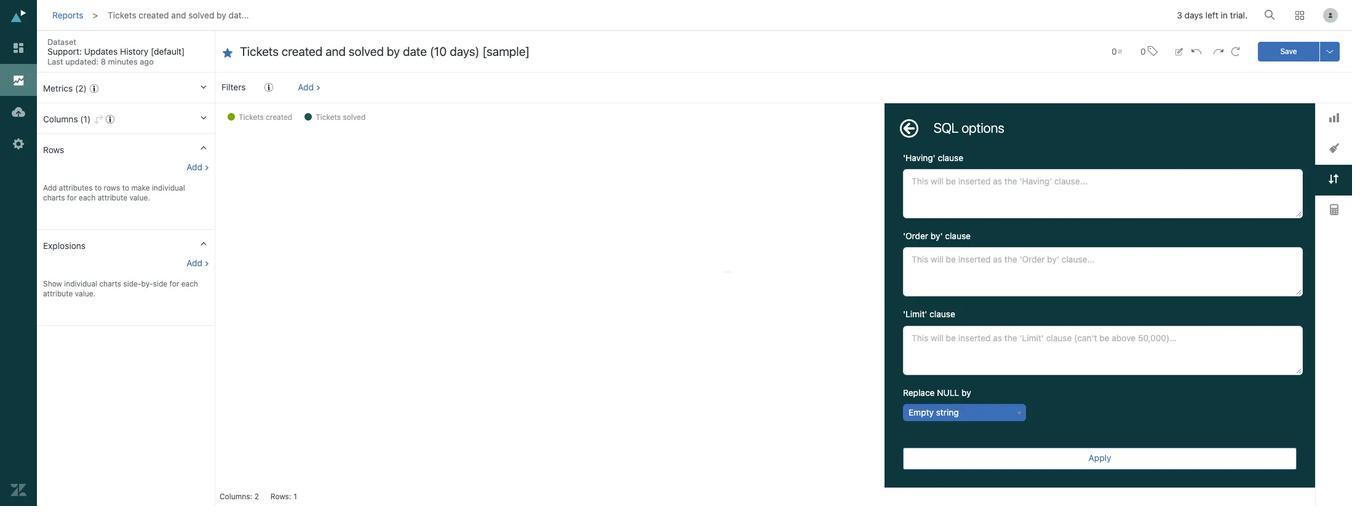 Task type: vqa. For each thing, say whether or not it's contained in the screenshot.
days
yes



Task type: describe. For each thing, give the bounding box(es) containing it.
by'
[[931, 231, 943, 241]]

0 horizontal spatial solved
[[189, 10, 214, 20]]

This will be inserted as the 'Having' clause... text field
[[904, 169, 1304, 219]]

0 button
[[1107, 39, 1128, 64]]

tickets created and solved by dat...
[[108, 10, 249, 20]]

show individual charts side-by-side for each attribute value.
[[43, 279, 198, 299]]

left
[[1206, 10, 1219, 21]]

0 for 0 dropdown button
[[1112, 46, 1118, 56]]

trial.
[[1231, 10, 1248, 21]]

1 horizontal spatial solved
[[343, 113, 366, 122]]

metrics
[[43, 83, 73, 94]]

options
[[962, 120, 1005, 136]]

columns:
[[220, 492, 252, 502]]

replace
[[904, 388, 935, 398]]

columns: 2
[[220, 492, 259, 502]]

columns
[[43, 114, 78, 124]]

combined shape image
[[1330, 144, 1340, 154]]

1 to from the left
[[95, 183, 102, 193]]

created for tickets created and solved by dat...
[[139, 10, 169, 20]]

3
[[1178, 10, 1183, 21]]

empty string link
[[904, 405, 1026, 421]]

zendesk image
[[10, 483, 26, 499]]

updates
[[84, 46, 118, 57]]

'having'
[[904, 153, 936, 163]]

updated:
[[65, 57, 99, 66]]

attributes
[[59, 183, 93, 193]]

zendesk products image
[[1296, 11, 1305, 20]]

8
[[101, 57, 106, 66]]

(2)
[[75, 83, 87, 94]]

charts inside the show individual charts side-by-side for each attribute value.
[[99, 279, 121, 289]]

explosions
[[43, 241, 86, 251]]

in
[[1222, 10, 1228, 21]]

'limit'
[[904, 309, 928, 320]]

filters
[[222, 82, 246, 92]]

tickets for tickets solved
[[316, 113, 341, 122]]

dataset support: updates history [default] last updated: 8 minutes ago
[[47, 37, 185, 66]]

and
[[171, 10, 186, 20]]

0 horizontal spatial open in-app guide image
[[90, 84, 98, 93]]

make
[[131, 183, 150, 193]]

empty
[[909, 407, 934, 418]]

0 for 0 button
[[1141, 46, 1147, 56]]

tickets for tickets created
[[239, 113, 264, 122]]

1 vertical spatial clause
[[946, 231, 971, 241]]

attribute inside add attributes to rows to make individual charts for each attribute value.
[[98, 193, 127, 203]]

tickets solved
[[316, 113, 366, 122]]

[default]
[[151, 46, 185, 57]]

This will be inserted as the 'Order by' clause... text field
[[904, 248, 1304, 297]]

add attributes to rows to make individual charts for each attribute value.
[[43, 183, 185, 203]]

Search... field
[[1267, 6, 1280, 24]]

metrics (2)
[[43, 83, 87, 94]]

rows
[[43, 145, 64, 155]]

'having' clause
[[904, 153, 964, 163]]

rows
[[104, 183, 120, 193]]

string
[[937, 407, 959, 418]]

calc image
[[1330, 205, 1339, 216]]

arrow right14 image
[[204, 40, 215, 51]]

add inside add attributes to rows to make individual charts for each attribute value.
[[43, 183, 57, 193]]

tickets for tickets created and solved by dat...
[[108, 10, 136, 20]]

dat...
[[229, 10, 249, 20]]

1
[[294, 492, 297, 502]]

tickets created
[[239, 113, 293, 122]]

individual inside the show individual charts side-by-side for each attribute value.
[[64, 279, 97, 289]]

replace null by
[[904, 388, 972, 398]]

sql options
[[934, 120, 1005, 136]]



Task type: locate. For each thing, give the bounding box(es) containing it.
1 horizontal spatial to
[[122, 183, 129, 193]]

show
[[43, 279, 62, 289]]

charts down attributes
[[43, 193, 65, 203]]

0 vertical spatial value.
[[130, 193, 150, 203]]

ago
[[140, 57, 154, 66]]

open in-app guide image right (2)
[[90, 84, 98, 93]]

to left 'rows'
[[95, 183, 102, 193]]

0 vertical spatial individual
[[152, 183, 185, 193]]

1 horizontal spatial charts
[[99, 279, 121, 289]]

0 vertical spatial for
[[67, 193, 77, 203]]

attribute down show
[[43, 289, 73, 299]]

charts
[[43, 193, 65, 203], [99, 279, 121, 289]]

null
[[938, 388, 960, 398]]

clause for 'limit' clause
[[930, 309, 956, 320]]

individual right make at the left top
[[152, 183, 185, 193]]

clause right 'limit'
[[930, 309, 956, 320]]

to right 'rows'
[[122, 183, 129, 193]]

(1)
[[80, 114, 91, 124]]

last
[[47, 57, 63, 66]]

for
[[67, 193, 77, 203], [170, 279, 179, 289]]

1 horizontal spatial open in-app guide image
[[106, 115, 114, 124]]

value. inside the show individual charts side-by-side for each attribute value.
[[75, 289, 95, 299]]

to
[[95, 183, 102, 193], [122, 183, 129, 193]]

0 horizontal spatial to
[[95, 183, 102, 193]]

1 horizontal spatial individual
[[152, 183, 185, 193]]

1 vertical spatial attribute
[[43, 289, 73, 299]]

0
[[1112, 46, 1118, 56], [1141, 46, 1147, 56]]

days
[[1185, 10, 1204, 21]]

rows: 1
[[271, 492, 297, 502]]

0 horizontal spatial by
[[217, 10, 226, 20]]

value. down make at the left top
[[130, 193, 150, 203]]

clause right by'
[[946, 231, 971, 241]]

0 vertical spatial by
[[217, 10, 226, 20]]

tickets
[[108, 10, 136, 20], [239, 113, 264, 122], [316, 113, 341, 122]]

clause for 'having' clause
[[938, 153, 964, 163]]

0 button
[[1136, 38, 1164, 65]]

1 vertical spatial created
[[266, 113, 293, 122]]

2
[[255, 492, 259, 502]]

for down attributes
[[67, 193, 77, 203]]

history
[[120, 46, 149, 57]]

1 vertical spatial for
[[170, 279, 179, 289]]

support:
[[47, 46, 82, 57]]

0 horizontal spatial created
[[139, 10, 169, 20]]

for right side
[[170, 279, 179, 289]]

open in-app guide image right (1)
[[106, 115, 114, 124]]

minutes
[[108, 57, 138, 66]]

side-
[[123, 279, 141, 289]]

0 vertical spatial attribute
[[98, 193, 127, 203]]

apply button
[[904, 448, 1298, 470]]

attribute inside the show individual charts side-by-side for each attribute value.
[[43, 289, 73, 299]]

save button
[[1259, 42, 1320, 61]]

1 0 from the left
[[1112, 46, 1118, 56]]

each
[[79, 193, 96, 203], [181, 279, 198, 289]]

graph image
[[1330, 113, 1340, 122]]

1 horizontal spatial 0
[[1141, 46, 1147, 56]]

1 horizontal spatial for
[[170, 279, 179, 289]]

1 horizontal spatial value.
[[130, 193, 150, 203]]

0 vertical spatial clause
[[938, 153, 964, 163]]

0 horizontal spatial each
[[79, 193, 96, 203]]

0 horizontal spatial value.
[[75, 289, 95, 299]]

1 horizontal spatial tickets
[[239, 113, 264, 122]]

individual inside add attributes to rows to make individual charts for each attribute value.
[[152, 183, 185, 193]]

None text field
[[240, 44, 1088, 60]]

0 horizontal spatial individual
[[64, 279, 97, 289]]

add
[[298, 82, 314, 92], [187, 162, 203, 172], [43, 183, 57, 193], [187, 258, 203, 268]]

1 vertical spatial solved
[[343, 113, 366, 122]]

solved
[[189, 10, 214, 20], [343, 113, 366, 122]]

0 vertical spatial charts
[[43, 193, 65, 203]]

created
[[139, 10, 169, 20], [266, 113, 293, 122]]

clause down sql
[[938, 153, 964, 163]]

by right null
[[962, 388, 972, 398]]

2 vertical spatial clause
[[930, 309, 956, 320]]

each down attributes
[[79, 193, 96, 203]]

'order
[[904, 231, 929, 241]]

individual
[[152, 183, 185, 193], [64, 279, 97, 289]]

0 horizontal spatial tickets
[[108, 10, 136, 20]]

1 horizontal spatial created
[[266, 113, 293, 122]]

0 left 0 button
[[1112, 46, 1118, 56]]

reports
[[52, 10, 83, 20]]

value. down explosions
[[75, 289, 95, 299]]

1 vertical spatial charts
[[99, 279, 121, 289]]

open in-app guide image
[[265, 83, 273, 92], [90, 84, 98, 93], [106, 115, 114, 124]]

attribute down 'rows'
[[98, 193, 127, 203]]

1 horizontal spatial attribute
[[98, 193, 127, 203]]

columns (1)
[[43, 114, 91, 124]]

each right side
[[181, 279, 198, 289]]

arrows image
[[1330, 174, 1339, 184]]

side
[[153, 279, 168, 289]]

2 horizontal spatial tickets
[[316, 113, 341, 122]]

dataset
[[47, 37, 76, 47]]

save group
[[1259, 42, 1341, 61]]

1 vertical spatial value.
[[75, 289, 95, 299]]

each inside the show individual charts side-by-side for each attribute value.
[[181, 279, 198, 289]]

sql
[[934, 120, 959, 136]]

'limit' clause
[[904, 309, 956, 320]]

1 horizontal spatial each
[[181, 279, 198, 289]]

charts left side-
[[99, 279, 121, 289]]

rows:
[[271, 492, 291, 502]]

by
[[217, 10, 226, 20], [962, 388, 972, 398]]

1 vertical spatial each
[[181, 279, 198, 289]]

2 horizontal spatial open in-app guide image
[[265, 83, 273, 92]]

0 vertical spatial created
[[139, 10, 169, 20]]

arrow left3 image
[[901, 119, 919, 138]]

reports image
[[10, 72, 26, 88]]

0 right 0 dropdown button
[[1141, 46, 1147, 56]]

value. inside add attributes to rows to make individual charts for each attribute value.
[[130, 193, 150, 203]]

save
[[1281, 46, 1298, 56]]

dashboard image
[[10, 40, 26, 56]]

1 horizontal spatial by
[[962, 388, 972, 398]]

0 horizontal spatial 0
[[1112, 46, 1118, 56]]

admin image
[[10, 136, 26, 152]]

0 horizontal spatial for
[[67, 193, 77, 203]]

by-
[[141, 279, 153, 289]]

empty string
[[909, 407, 959, 418]]

0 vertical spatial each
[[79, 193, 96, 203]]

value.
[[130, 193, 150, 203], [75, 289, 95, 299]]

2 to from the left
[[122, 183, 129, 193]]

attribute
[[98, 193, 127, 203], [43, 289, 73, 299]]

0 inside dropdown button
[[1112, 46, 1118, 56]]

for inside add attributes to rows to make individual charts for each attribute value.
[[67, 193, 77, 203]]

1 vertical spatial by
[[962, 388, 972, 398]]

0 horizontal spatial charts
[[43, 193, 65, 203]]

open in-app guide image up tickets created
[[265, 83, 273, 92]]

other options image
[[1326, 46, 1336, 56]]

charts inside add attributes to rows to make individual charts for each attribute value.
[[43, 193, 65, 203]]

each inside add attributes to rows to make individual charts for each attribute value.
[[79, 193, 96, 203]]

'order by' clause
[[904, 231, 971, 241]]

individual right show
[[64, 279, 97, 289]]

for inside the show individual charts side-by-side for each attribute value.
[[170, 279, 179, 289]]

datasets image
[[10, 104, 26, 120]]

created for tickets created
[[266, 113, 293, 122]]

This will be inserted as the 'Limit' clause (can't be above 50,000)... text field
[[904, 326, 1304, 375]]

0 horizontal spatial attribute
[[43, 289, 73, 299]]

0 inside button
[[1141, 46, 1147, 56]]

0 vertical spatial solved
[[189, 10, 214, 20]]

1 vertical spatial individual
[[64, 279, 97, 289]]

3 days left in trial.
[[1178, 10, 1248, 21]]

apply
[[1089, 453, 1112, 463]]

2 0 from the left
[[1141, 46, 1147, 56]]

by left dat...
[[217, 10, 226, 20]]

clause
[[938, 153, 964, 163], [946, 231, 971, 241], [930, 309, 956, 320]]



